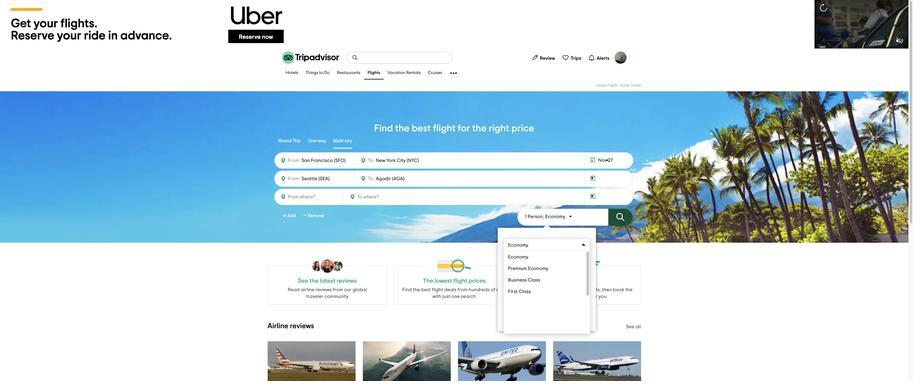 Task type: vqa. For each thing, say whether or not it's contained in the screenshot.
From:
yes



Task type: describe. For each thing, give the bounding box(es) containing it.
1 vertical spatial airline
[[268, 322, 289, 330]]

1 adult (18-64)
[[504, 268, 534, 273]]

find for find the best flight deals from hundreds of sites with just one search
[[402, 287, 412, 292]]

+
[[283, 212, 286, 220]]

hotels link
[[282, 67, 302, 79]]

close
[[578, 319, 590, 324]]

class for first class
[[519, 289, 531, 294]]

deals
[[445, 287, 457, 292]]

vacation
[[388, 71, 405, 75]]

see for see all
[[627, 324, 635, 329]]

1 vertical spatial -
[[304, 211, 307, 220]]

2 horizontal spatial reviews
[[337, 278, 357, 284]]

the
[[423, 278, 434, 284]]

1 from: from the top
[[288, 158, 300, 163]]

hotels
[[286, 71, 298, 75]]

review link
[[530, 52, 558, 64]]

0 vertical spatial airline
[[620, 84, 630, 87]]

do
[[324, 71, 330, 75]]

1 for 1 person , economy
[[525, 214, 527, 219]]

one search
[[452, 294, 476, 299]]

to inside use flyscore to compare flights, then book the one that is right for you
[[560, 287, 564, 292]]

airline reviews link
[[268, 322, 314, 330]]

1 to: from the top
[[368, 158, 375, 163]]

rentals
[[406, 71, 421, 75]]

from inside read airline reviews from our global traveler community
[[333, 287, 343, 292]]

latest
[[320, 278, 336, 284]]

reviews inside read airline reviews from our global traveler community
[[316, 287, 332, 292]]

2 to: from the top
[[368, 176, 375, 181]]

remove
[[308, 214, 324, 218]]

add
[[288, 214, 296, 218]]

one-way link
[[308, 134, 326, 149]]

just
[[443, 294, 450, 299]]

0 children (0-17)
[[504, 293, 539, 298]]

17)
[[533, 293, 539, 298]]

cruises
[[428, 71, 443, 75]]

see for see the latest reviews
[[298, 278, 308, 284]]

one-way
[[308, 139, 326, 143]]

cruises link
[[425, 67, 446, 79]]

cheap flights - airline tickets
[[597, 84, 641, 87]]

lowest
[[435, 278, 452, 284]]

multi-
[[334, 139, 345, 143]]

To where? text field
[[375, 175, 430, 183]]

flights,
[[587, 287, 601, 292]]

cheap
[[597, 84, 607, 87]]

read
[[288, 287, 300, 292]]

hundreds
[[469, 287, 490, 292]]

for you
[[592, 294, 607, 299]]

is
[[576, 294, 579, 299]]

1 vertical spatial to where? text field
[[356, 193, 409, 201]]

things to do
[[306, 71, 330, 75]]

round trip
[[279, 139, 301, 143]]

1 horizontal spatial flyscore
[[570, 278, 593, 284]]

seniors
[[508, 281, 524, 285]]

flyscore inside use flyscore to compare flights, then book the one that is right for you
[[539, 287, 559, 292]]

city
[[345, 139, 352, 143]]

airline
[[301, 287, 315, 292]]

global
[[353, 287, 367, 292]]

premium economy
[[508, 266, 549, 271]]

27
[[608, 158, 613, 163]]

traveler community
[[306, 294, 349, 299]]

- remove
[[304, 211, 324, 220]]

things
[[306, 71, 319, 75]]

round trip link
[[279, 134, 301, 149]]

1 person , economy
[[525, 214, 566, 219]]

restaurants
[[337, 71, 361, 75]]

review
[[540, 56, 556, 61]]

tripadvisor image
[[282, 52, 339, 64]]

flight for deals
[[432, 287, 443, 292]]

nov 27
[[599, 158, 613, 163]]

children
[[508, 293, 526, 298]]

then
[[602, 287, 612, 292]]

vacation rentals
[[388, 71, 421, 75]]

the lowest flight prices
[[423, 278, 486, 284]]

things to do link
[[302, 67, 334, 79]]

2 from: from the top
[[288, 176, 300, 181]]

compare
[[565, 287, 586, 292]]

find the best flight deals from hundreds of sites with just one search
[[402, 287, 507, 299]]

trip
[[293, 139, 301, 143]]

adult
[[507, 268, 518, 273]]

0 vertical spatial from where? text field
[[300, 156, 351, 165]]

first class
[[508, 289, 531, 294]]

from inside find the best flight deals from hundreds of sites with just one search
[[458, 287, 468, 292]]



Task type: locate. For each thing, give the bounding box(es) containing it.
(18-
[[520, 268, 527, 273]]

see the latest reviews
[[298, 278, 357, 284]]

all
[[636, 324, 641, 329]]

person
[[528, 214, 543, 219]]

multi-city
[[334, 139, 352, 143]]

business
[[508, 278, 527, 282]]

of
[[491, 287, 496, 292]]

- left remove
[[304, 211, 307, 220]]

1 left adult
[[504, 268, 506, 273]]

find
[[375, 123, 393, 133], [402, 287, 412, 292]]

1 horizontal spatial see
[[627, 324, 635, 329]]

reviews
[[337, 278, 357, 284], [316, 287, 332, 292], [290, 322, 314, 330]]

1 horizontal spatial reviews
[[316, 287, 332, 292]]

airline reviews
[[268, 322, 314, 330]]

best inside find the best flight deals from hundreds of sites with just one search
[[421, 287, 431, 292]]

1 vertical spatial reviews
[[316, 287, 332, 292]]

from left our
[[333, 287, 343, 292]]

0 vertical spatial from:
[[288, 158, 300, 163]]

flyscore
[[570, 278, 593, 284], [539, 287, 559, 292]]

flights right cheap
[[608, 84, 618, 87]]

0 horizontal spatial from
[[333, 287, 343, 292]]

0 seniors (65+)
[[504, 281, 536, 285]]

for
[[458, 123, 470, 133]]

flyscore up one
[[539, 287, 559, 292]]

trips
[[571, 56, 582, 61]]

to up one
[[560, 287, 564, 292]]

1 vertical spatial right
[[580, 294, 591, 299]]

flight up with
[[432, 287, 443, 292]]

1 horizontal spatial flights
[[608, 84, 618, 87]]

0 horizontal spatial flights
[[368, 71, 380, 75]]

see up airline
[[298, 278, 308, 284]]

0 vertical spatial -
[[619, 84, 620, 87]]

1 horizontal spatial -
[[619, 84, 620, 87]]

1 vertical spatial to
[[560, 287, 564, 292]]

flight left for at top
[[433, 123, 456, 133]]

multi-city link
[[334, 134, 352, 149]]

class for business class
[[528, 278, 541, 282]]

use flyscore to compare flights, then book the one that is right for you
[[530, 287, 633, 299]]

0 vertical spatial 1
[[525, 214, 527, 219]]

flight inside find the best flight deals from hundreds of sites with just one search
[[432, 287, 443, 292]]

1 horizontal spatial airline
[[620, 84, 630, 87]]

1 vertical spatial flight
[[432, 287, 443, 292]]

0 vertical spatial to:
[[368, 158, 375, 163]]

0 vertical spatial flight
[[433, 123, 456, 133]]

0 horizontal spatial flyscore
[[539, 287, 559, 292]]

alerts link
[[586, 52, 612, 64]]

0 down "sites"
[[504, 293, 507, 298]]

1 horizontal spatial right
[[580, 294, 591, 299]]

search image
[[352, 55, 358, 61]]

1 vertical spatial see
[[627, 324, 635, 329]]

the for see the latest reviews
[[310, 278, 319, 284]]

see
[[298, 278, 308, 284], [627, 324, 635, 329]]

1 vertical spatial to:
[[368, 176, 375, 181]]

that
[[566, 294, 575, 299]]

1 vertical spatial flyscore
[[539, 287, 559, 292]]

the inside find the best flight deals from hundreds of sites with just one search
[[413, 287, 420, 292]]

0 vertical spatial to where? text field
[[375, 157, 430, 164]]

from
[[333, 287, 343, 292], [458, 287, 468, 292]]

use
[[530, 287, 538, 292]]

0 vertical spatial reviews
[[337, 278, 357, 284]]

our
[[344, 287, 352, 292]]

airline
[[620, 84, 630, 87], [268, 322, 289, 330]]

0 horizontal spatial -
[[304, 211, 307, 220]]

1 vertical spatial from:
[[288, 176, 300, 181]]

see left the all
[[627, 324, 635, 329]]

0 vertical spatial to
[[320, 71, 324, 75]]

From where? text field
[[300, 174, 351, 183]]

0 vertical spatial best
[[412, 123, 431, 133]]

right
[[489, 123, 510, 133], [580, 294, 591, 299]]

0 horizontal spatial see
[[298, 278, 308, 284]]

1 vertical spatial class
[[519, 289, 531, 294]]

64)
[[527, 268, 534, 273]]

0 vertical spatial right
[[489, 123, 510, 133]]

the for find the best flight for the right price
[[395, 123, 410, 133]]

from:
[[288, 158, 300, 163], [288, 176, 300, 181]]

(0-
[[527, 293, 533, 298]]

tickets
[[631, 84, 641, 87]]

flyscore up compare
[[570, 278, 593, 284]]

flights left vacation
[[368, 71, 380, 75]]

best
[[412, 123, 431, 133], [421, 287, 431, 292]]

profile picture image
[[615, 52, 627, 64]]

to where? text field up to where? text field at the left top
[[375, 157, 430, 164]]

1 horizontal spatial to
[[560, 287, 564, 292]]

class
[[528, 278, 541, 282], [519, 289, 531, 294]]

from where? text field up - remove
[[287, 193, 340, 201]]

1 left person
[[525, 214, 527, 219]]

one
[[556, 294, 565, 299]]

To where? text field
[[375, 157, 430, 164], [356, 193, 409, 201]]

1 vertical spatial 1
[[504, 268, 506, 273]]

1 vertical spatial flights
[[608, 84, 618, 87]]

best for deals
[[421, 287, 431, 292]]

1 0 from the top
[[504, 281, 507, 285]]

from up one search
[[458, 287, 468, 292]]

read airline reviews from our global traveler community
[[288, 287, 367, 299]]

0 vertical spatial 0
[[504, 281, 507, 285]]

way
[[318, 139, 326, 143]]

find the best flight for the right price
[[375, 123, 535, 133]]

the
[[395, 123, 410, 133], [472, 123, 487, 133], [310, 278, 319, 284], [413, 287, 420, 292], [626, 287, 633, 292]]

to where? text field down to where? text field at the left top
[[356, 193, 409, 201]]

1 vertical spatial best
[[421, 287, 431, 292]]

0 horizontal spatial to
[[320, 71, 324, 75]]

see all link
[[627, 324, 641, 329]]

first
[[508, 289, 518, 294]]

0 for 0 children (0-17)
[[504, 293, 507, 298]]

0 up "sites"
[[504, 281, 507, 285]]

premium
[[508, 266, 527, 271]]

1 vertical spatial from where? text field
[[287, 193, 340, 201]]

with
[[433, 294, 442, 299]]

flight for for
[[433, 123, 456, 133]]

restaurants link
[[334, 67, 364, 79]]

to left the do
[[320, 71, 324, 75]]

right right is
[[580, 294, 591, 299]]

1 for 1 adult (18-64)
[[504, 268, 506, 273]]

right left price
[[489, 123, 510, 133]]

round
[[279, 139, 292, 143]]

1 vertical spatial 0
[[504, 293, 507, 298]]

flights link
[[364, 67, 384, 79]]

price
[[512, 123, 535, 133]]

0 vertical spatial flights
[[368, 71, 380, 75]]

0 horizontal spatial airline
[[268, 322, 289, 330]]

None search field
[[347, 52, 452, 63]]

+ add
[[283, 212, 296, 220]]

1 horizontal spatial find
[[402, 287, 412, 292]]

0 vertical spatial see
[[298, 278, 308, 284]]

0 vertical spatial flyscore
[[570, 278, 593, 284]]

0 vertical spatial class
[[528, 278, 541, 282]]

0
[[504, 281, 507, 285], [504, 293, 507, 298]]

- left "tickets"
[[619, 84, 620, 87]]

1
[[525, 214, 527, 219], [504, 268, 506, 273]]

business class
[[508, 278, 541, 282]]

advertisement region
[[0, 0, 909, 49]]

find for find the best flight for the right price
[[375, 123, 393, 133]]

1 from from the left
[[333, 287, 343, 292]]

right inside use flyscore to compare flights, then book the one that is right for you
[[580, 294, 591, 299]]

1 horizontal spatial 1
[[525, 214, 527, 219]]

(65+)
[[525, 281, 536, 285]]

0 horizontal spatial 1
[[504, 268, 506, 273]]

see all
[[627, 324, 641, 329]]

book
[[613, 287, 625, 292]]

sites
[[497, 287, 507, 292]]

0 horizontal spatial right
[[489, 123, 510, 133]]

2 0 from the top
[[504, 293, 507, 298]]

from where? text field up from where? text field
[[300, 156, 351, 165]]

one-
[[308, 139, 318, 143]]

,
[[543, 214, 545, 219]]

2 from from the left
[[458, 287, 468, 292]]

0 vertical spatial find
[[375, 123, 393, 133]]

the inside use flyscore to compare flights, then book the one that is right for you
[[626, 287, 633, 292]]

the for find the best flight deals from hundreds of sites with just one search
[[413, 287, 420, 292]]

find inside find the best flight deals from hundreds of sites with just one search
[[402, 287, 412, 292]]

0 horizontal spatial find
[[375, 123, 393, 133]]

nov
[[599, 158, 607, 163]]

best for for
[[412, 123, 431, 133]]

to:
[[368, 158, 375, 163], [368, 176, 375, 181]]

1 vertical spatial find
[[402, 287, 412, 292]]

From where? text field
[[300, 156, 351, 165], [287, 193, 340, 201]]

flight prices
[[454, 278, 486, 284]]

to
[[320, 71, 324, 75], [560, 287, 564, 292]]

0 for 0 seniors (65+)
[[504, 281, 507, 285]]

2 vertical spatial reviews
[[290, 322, 314, 330]]

vacation rentals link
[[384, 67, 425, 79]]

0 horizontal spatial reviews
[[290, 322, 314, 330]]

alerts
[[597, 56, 610, 61]]

to inside "link"
[[320, 71, 324, 75]]

trips link
[[560, 52, 584, 64]]

1 horizontal spatial from
[[458, 287, 468, 292]]



